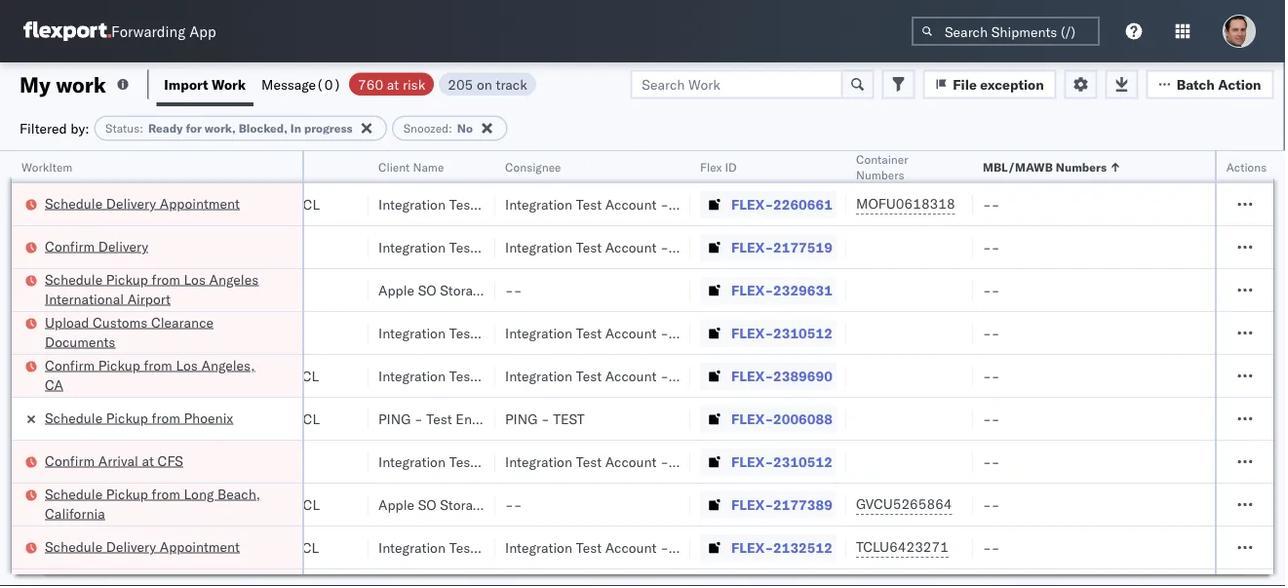 Task type: vqa. For each thing, say whether or not it's contained in the screenshot.
STATUS ACTIVE
no



Task type: describe. For each thing, give the bounding box(es) containing it.
confirm for confirm delivery
[[45, 238, 95, 255]]

2 lcl from the top
[[295, 539, 319, 556]]

filtered
[[20, 119, 67, 137]]

upload customs clearance documents
[[45, 314, 214, 350]]

760 at risk
[[358, 76, 426, 93]]

workitem button
[[12, 155, 283, 175]]

2 ocean lcl from the top
[[252, 539, 319, 556]]

: for status
[[140, 121, 143, 136]]

schedule pickup from los angeles international airport
[[45, 271, 259, 307]]

work
[[56, 71, 106, 98]]

container numbers
[[856, 152, 909, 182]]

confirm arrival at cfs button
[[45, 451, 183, 473]]

2177389
[[774, 496, 833, 513]]

confirm delivery button
[[45, 237, 148, 258]]

0 vertical spatial delivery
[[106, 195, 156, 212]]

consignee
[[505, 159, 561, 174]]

confirm arrival at cfs link
[[45, 451, 183, 471]]

import
[[164, 76, 208, 93]]

mbl/mawb numbers
[[983, 159, 1107, 174]]

205
[[448, 76, 473, 93]]

2 integration test account - swarovski from the top
[[505, 238, 735, 256]]

(0)
[[316, 76, 341, 93]]

confirm pickup from los angeles, ca
[[45, 357, 255, 393]]

flex
[[700, 159, 722, 174]]

1 flex-2310512 from the top
[[732, 324, 833, 341]]

entity
[[456, 410, 492, 427]]

angeles,
[[201, 357, 255, 374]]

schedule delivery appointment for 2nd schedule delivery appointment link from the top
[[45, 538, 240, 555]]

1 ocean from the top
[[252, 196, 292, 213]]

forwarding app link
[[23, 21, 216, 41]]

flex-2177519
[[732, 238, 833, 256]]

risk
[[403, 76, 426, 93]]

confirm arrival at cfs
[[45, 452, 183, 469]]

4 flex- from the top
[[732, 324, 774, 341]]

2 swarovski from the top
[[673, 238, 735, 256]]

2 ocean fcl from the top
[[252, 410, 320, 427]]

flex id button
[[691, 155, 827, 175]]

client name button
[[369, 155, 476, 175]]

numbers for mbl/mawb numbers
[[1056, 159, 1107, 174]]

batch action
[[1177, 76, 1262, 93]]

resize handle column header for flex id
[[823, 151, 847, 586]]

6 flex- from the top
[[732, 410, 774, 427]]

1 not from the top
[[523, 281, 550, 298]]

2 resize handle column header from the left
[[218, 151, 242, 586]]

exception
[[981, 76, 1044, 93]]

confirm for confirm pickup from los angeles, ca
[[45, 357, 95, 374]]

2 integration test account - on ag from the left
[[505, 367, 715, 384]]

2006088
[[774, 410, 833, 427]]

2389690
[[774, 367, 833, 384]]

Search Work text field
[[630, 70, 843, 99]]

snooze
[[183, 159, 222, 174]]

1 schedule delivery appointment button from the top
[[45, 194, 240, 215]]

from for angeles
[[152, 271, 180, 288]]

id
[[725, 159, 737, 174]]

airport
[[128, 290, 171, 307]]

message
[[261, 76, 316, 93]]

1 use) from the top
[[554, 281, 589, 298]]

resize handle column header for mode
[[345, 151, 369, 586]]

documents
[[45, 333, 115, 350]]

1 fcl from the top
[[295, 196, 320, 213]]

3 ocean from the top
[[252, 410, 292, 427]]

import work button
[[156, 62, 254, 106]]

action
[[1219, 76, 1262, 93]]

customs
[[93, 314, 148, 331]]

forwarding app
[[111, 22, 216, 40]]

batch action button
[[1147, 70, 1274, 99]]

confirm delivery
[[45, 238, 148, 255]]

mbl/mawb
[[983, 159, 1053, 174]]

integration test account - karl lagerfeld
[[505, 539, 759, 556]]

4 ocean from the top
[[252, 496, 292, 513]]

lagerfeld
[[701, 539, 759, 556]]

resize handle column header for consignee
[[667, 151, 691, 586]]

1 integration test account - swarovski from the top
[[505, 196, 735, 213]]

status : ready for work, blocked, in progress
[[105, 121, 353, 136]]

schedule pickup from los angeles international airport link
[[45, 270, 277, 309]]

schedule for los
[[45, 271, 103, 288]]

4 integration test account - swarovski from the top
[[505, 453, 735, 470]]

container
[[856, 152, 909, 166]]

workitem
[[21, 159, 73, 174]]

2 so from the top
[[418, 496, 437, 513]]

2329631
[[774, 281, 833, 298]]

schedule pickup from phoenix
[[45, 409, 233, 426]]

flex-2329631
[[732, 281, 833, 298]]

1 storage from the top
[[440, 281, 487, 298]]

operator
[[1227, 159, 1274, 174]]

: for snoozed
[[449, 121, 452, 136]]

2 apple so storage (do not use) from the top
[[378, 496, 589, 513]]

resize handle column header for workitem
[[279, 151, 302, 586]]

1 resize handle column header from the left
[[150, 151, 174, 586]]

2 appointment from the top
[[160, 538, 240, 555]]

flexport. image
[[23, 21, 111, 41]]

3 fcl from the top
[[295, 496, 320, 513]]

on
[[477, 76, 492, 93]]

file
[[953, 76, 977, 93]]

file exception
[[953, 76, 1044, 93]]

confirm pickup from los angeles, ca button
[[45, 356, 277, 397]]

schedule for long
[[45, 485, 103, 502]]

2 not from the top
[[523, 496, 550, 513]]

california
[[45, 505, 105, 522]]

angeles
[[209, 271, 259, 288]]

schedule for phoenix
[[45, 409, 103, 426]]

2 (do from the top
[[491, 496, 519, 513]]

schedule pickup from long beach, california button
[[45, 484, 277, 525]]

mofu0618318
[[856, 195, 956, 212]]

no
[[457, 121, 473, 136]]

international
[[45, 290, 124, 307]]

1 apple from the top
[[378, 281, 415, 298]]

my work
[[20, 71, 106, 98]]

3 swarovski from the top
[[673, 324, 735, 341]]

ca
[[45, 376, 63, 393]]

tclu6423271
[[856, 538, 949, 556]]

8 flex- from the top
[[732, 496, 774, 513]]

schedule pickup from long beach, california link
[[45, 484, 277, 523]]

container numbers button
[[847, 147, 954, 182]]

flex-2006088
[[732, 410, 833, 427]]

snoozed
[[404, 121, 449, 136]]

confirm for confirm arrival at cfs
[[45, 452, 95, 469]]

cfs
[[158, 452, 183, 469]]

schedule delivery appointment for first schedule delivery appointment link from the top of the page
[[45, 195, 240, 212]]

mode
[[252, 159, 282, 174]]

2 flex- from the top
[[732, 238, 774, 256]]

status
[[105, 121, 140, 136]]

2 schedule delivery appointment link from the top
[[45, 537, 240, 556]]

Search Shipments (/) text field
[[912, 17, 1100, 46]]

in
[[291, 121, 301, 136]]



Task type: locate. For each thing, give the bounding box(es) containing it.
batch
[[1177, 76, 1215, 93]]

from inside confirm pickup from los angeles, ca
[[144, 357, 172, 374]]

0 vertical spatial schedule delivery appointment link
[[45, 194, 240, 213]]

ping for ping - test
[[505, 410, 538, 427]]

0 vertical spatial so
[[418, 281, 437, 298]]

numbers for container numbers
[[856, 167, 905, 182]]

ag
[[570, 367, 588, 384], [696, 367, 715, 384]]

3 ocean fcl from the top
[[252, 496, 320, 513]]

ocean lcl down beach,
[[252, 539, 319, 556]]

flex-2310512 up flex-2389690
[[732, 324, 833, 341]]

pickup inside schedule pickup from phoenix link
[[106, 409, 148, 426]]

pickup inside confirm pickup from los angeles, ca
[[98, 357, 140, 374]]

los down "upload customs clearance documents" button
[[176, 357, 198, 374]]

schedule inside schedule pickup from phoenix link
[[45, 409, 103, 426]]

schedule down california
[[45, 538, 103, 555]]

ocean fcl right "phoenix"
[[252, 410, 320, 427]]

2260661
[[774, 196, 833, 213]]

1 2310512 from the top
[[774, 324, 833, 341]]

1 confirm from the top
[[45, 238, 95, 255]]

schedule pickup from phoenix link
[[45, 408, 233, 428]]

appointment down snooze
[[160, 195, 240, 212]]

schedule up international
[[45, 271, 103, 288]]

0 vertical spatial (do
[[491, 281, 519, 298]]

ping for ping - test entity
[[378, 410, 411, 427]]

pickup for ca
[[98, 357, 140, 374]]

: left no
[[449, 121, 452, 136]]

by:
[[71, 119, 89, 137]]

3 flex- from the top
[[732, 281, 774, 298]]

1 ag from the left
[[570, 367, 588, 384]]

pickup for california
[[106, 485, 148, 502]]

3 resize handle column header from the left
[[279, 151, 302, 586]]

8 resize handle column header from the left
[[950, 151, 973, 586]]

1 horizontal spatial ag
[[696, 367, 715, 384]]

2177519
[[774, 238, 833, 256]]

los
[[184, 271, 206, 288], [176, 357, 198, 374]]

schedule delivery appointment down workitem button
[[45, 195, 240, 212]]

0 vertical spatial schedule delivery appointment button
[[45, 194, 240, 215]]

from for beach,
[[152, 485, 180, 502]]

from inside the schedule pickup from long beach, california
[[152, 485, 180, 502]]

upload
[[45, 314, 89, 331]]

1 : from the left
[[140, 121, 143, 136]]

lcl
[[295, 367, 319, 384], [295, 539, 319, 556]]

2 : from the left
[[449, 121, 452, 136]]

ocean fcl down mode button
[[252, 196, 320, 213]]

1 vertical spatial apple
[[378, 496, 415, 513]]

1 vertical spatial storage
[[440, 496, 487, 513]]

apple
[[378, 281, 415, 298], [378, 496, 415, 513]]

from down "upload customs clearance documents" button
[[144, 357, 172, 374]]

delivery inside 'link'
[[98, 238, 148, 255]]

flex- down the flex id button
[[732, 196, 774, 213]]

from inside the schedule pickup from los angeles international airport
[[152, 271, 180, 288]]

ocean down mode
[[252, 196, 292, 213]]

2 apple from the top
[[378, 496, 415, 513]]

0 vertical spatial schedule delivery appointment
[[45, 195, 240, 212]]

test
[[576, 196, 602, 213], [576, 238, 602, 256], [576, 324, 602, 341], [449, 367, 475, 384], [576, 367, 602, 384], [427, 410, 452, 427], [576, 453, 602, 470], [576, 539, 602, 556]]

resize handle column header for mbl/mawb numbers
[[1194, 151, 1217, 586]]

at inside 'link'
[[142, 452, 154, 469]]

long
[[184, 485, 214, 502]]

progress
[[304, 121, 353, 136]]

1 vertical spatial at
[[142, 452, 154, 469]]

3 integration test account - swarovski from the top
[[505, 324, 735, 341]]

integration
[[505, 196, 573, 213], [505, 238, 573, 256], [505, 324, 573, 341], [378, 367, 446, 384], [505, 367, 573, 384], [505, 453, 573, 470], [505, 539, 573, 556]]

0 horizontal spatial at
[[142, 452, 154, 469]]

flex-2260661
[[732, 196, 833, 213]]

10 resize handle column header from the left
[[1251, 151, 1274, 586]]

resize handle column header for client name
[[472, 151, 496, 586]]

5 ocean from the top
[[252, 539, 292, 556]]

pickup down arrival
[[106, 485, 148, 502]]

ocean fcl right long
[[252, 496, 320, 513]]

schedule inside the schedule pickup from los angeles international airport
[[45, 271, 103, 288]]

7 flex- from the top
[[732, 453, 774, 470]]

schedule delivery appointment link
[[45, 194, 240, 213], [45, 537, 240, 556]]

1 vertical spatial los
[[176, 357, 198, 374]]

1 vertical spatial schedule delivery appointment link
[[45, 537, 240, 556]]

2 vertical spatial confirm
[[45, 452, 95, 469]]

1 vertical spatial use)
[[554, 496, 589, 513]]

2 confirm from the top
[[45, 357, 95, 374]]

mbl/mawb numbers button
[[973, 155, 1198, 175]]

7 resize handle column header from the left
[[823, 151, 847, 586]]

message (0)
[[261, 76, 341, 93]]

0 vertical spatial use)
[[554, 281, 589, 298]]

schedule down ca in the left bottom of the page
[[45, 409, 103, 426]]

2 schedule delivery appointment from the top
[[45, 538, 240, 555]]

1 vertical spatial schedule delivery appointment
[[45, 538, 240, 555]]

1 apple so storage (do not use) from the top
[[378, 281, 589, 298]]

5 resize handle column header from the left
[[472, 151, 496, 586]]

ping left 'entity'
[[378, 410, 411, 427]]

flex-2389690
[[732, 367, 833, 384]]

schedule delivery appointment link down workitem button
[[45, 194, 240, 213]]

1 vertical spatial not
[[523, 496, 550, 513]]

5 schedule from the top
[[45, 538, 103, 555]]

air
[[252, 281, 269, 298]]

2 ocean from the top
[[252, 367, 292, 384]]

from up airport
[[152, 271, 180, 288]]

integration test account - on ag up test
[[505, 367, 715, 384]]

at left risk
[[387, 76, 399, 93]]

schedule up california
[[45, 485, 103, 502]]

9 flex- from the top
[[732, 539, 774, 556]]

1 vertical spatial 2310512
[[774, 453, 833, 470]]

forwarding
[[111, 22, 186, 40]]

flex-2132512
[[732, 539, 833, 556]]

confirm left arrival
[[45, 452, 95, 469]]

2 storage from the top
[[440, 496, 487, 513]]

schedule delivery appointment down the schedule pickup from long beach, california
[[45, 538, 240, 555]]

numbers right mbl/mawb
[[1056, 159, 1107, 174]]

import work
[[164, 76, 246, 93]]

schedule delivery appointment button down the schedule pickup from long beach, california
[[45, 537, 240, 558]]

2 schedule from the top
[[45, 271, 103, 288]]

actions
[[1227, 159, 1267, 174]]

use)
[[554, 281, 589, 298], [554, 496, 589, 513]]

1 vertical spatial (do
[[491, 496, 519, 513]]

flex- up lagerfeld
[[732, 496, 774, 513]]

205 on track
[[448, 76, 527, 93]]

track
[[496, 76, 527, 93]]

ping right 'entity'
[[505, 410, 538, 427]]

flex- down flex-2177519
[[732, 281, 774, 298]]

2 ping from the left
[[505, 410, 538, 427]]

confirm inside confirm delivery 'link'
[[45, 238, 95, 255]]

4 resize handle column header from the left
[[345, 151, 369, 586]]

2310512 up 2177389
[[774, 453, 833, 470]]

flex- down flex-2177389
[[732, 539, 774, 556]]

integration test account - on ag up 'entity'
[[378, 367, 588, 384]]

0 vertical spatial apple so storage (do not use)
[[378, 281, 589, 298]]

0 vertical spatial flex-2310512
[[732, 324, 833, 341]]

snoozed : no
[[404, 121, 473, 136]]

ocean lcl
[[252, 367, 319, 384], [252, 539, 319, 556]]

name
[[413, 159, 444, 174]]

0 vertical spatial ocean lcl
[[252, 367, 319, 384]]

flex- up 'flex-2006088'
[[732, 367, 774, 384]]

work
[[212, 76, 246, 93]]

confirm inside confirm arrival at cfs 'link'
[[45, 452, 95, 469]]

los for angeles,
[[176, 357, 198, 374]]

9 resize handle column header from the left
[[1194, 151, 1217, 586]]

ag up test
[[570, 367, 588, 384]]

on
[[546, 367, 566, 384], [673, 367, 693, 384]]

delivery up the schedule pickup from los angeles international airport
[[98, 238, 148, 255]]

0 vertical spatial lcl
[[295, 367, 319, 384]]

delivery down workitem button
[[106, 195, 156, 212]]

arrival
[[98, 452, 138, 469]]

1 vertical spatial delivery
[[98, 238, 148, 255]]

1 horizontal spatial :
[[449, 121, 452, 136]]

1 vertical spatial schedule delivery appointment button
[[45, 537, 240, 558]]

2 vertical spatial ocean fcl
[[252, 496, 320, 513]]

blocked,
[[239, 121, 288, 136]]

karl
[[673, 539, 698, 556]]

2 2310512 from the top
[[774, 453, 833, 470]]

ping - test
[[505, 410, 585, 427]]

pickup for international
[[106, 271, 148, 288]]

1 vertical spatial so
[[418, 496, 437, 513]]

1 vertical spatial ocean fcl
[[252, 410, 320, 427]]

ocean right "phoenix"
[[252, 410, 292, 427]]

confirm up international
[[45, 238, 95, 255]]

schedule delivery appointment button
[[45, 194, 240, 215], [45, 537, 240, 558]]

flex-2006088 button
[[700, 405, 837, 433], [700, 405, 837, 433]]

flex-2389690 button
[[700, 362, 837, 390], [700, 362, 837, 390]]

flex- up flex-2177389
[[732, 453, 774, 470]]

2 use) from the top
[[554, 496, 589, 513]]

flex-2310512 up flex-2177389
[[732, 453, 833, 470]]

pickup inside the schedule pickup from long beach, california
[[106, 485, 148, 502]]

2 vertical spatial delivery
[[106, 538, 156, 555]]

0 vertical spatial apple
[[378, 281, 415, 298]]

flex id
[[700, 159, 737, 174]]

flex- down flex-2389690
[[732, 410, 774, 427]]

2 schedule delivery appointment button from the top
[[45, 537, 240, 558]]

0 vertical spatial at
[[387, 76, 399, 93]]

2132512
[[774, 539, 833, 556]]

ocean fcl
[[252, 196, 320, 213], [252, 410, 320, 427], [252, 496, 320, 513]]

from down 'confirm pickup from los angeles, ca' button at the left of the page
[[152, 409, 180, 426]]

2 vertical spatial fcl
[[295, 496, 320, 513]]

2310512 up 2389690
[[774, 324, 833, 341]]

1 vertical spatial flex-2310512
[[732, 453, 833, 470]]

0 vertical spatial los
[[184, 271, 206, 288]]

1 horizontal spatial on
[[673, 367, 693, 384]]

confirm up ca in the left bottom of the page
[[45, 357, 95, 374]]

1 ocean fcl from the top
[[252, 196, 320, 213]]

2 on from the left
[[673, 367, 693, 384]]

3 schedule from the top
[[45, 409, 103, 426]]

appointment down long
[[160, 538, 240, 555]]

1 schedule delivery appointment link from the top
[[45, 194, 240, 213]]

delivery down the schedule pickup from long beach, california
[[106, 538, 156, 555]]

ocean down beach,
[[252, 539, 292, 556]]

0 horizontal spatial on
[[546, 367, 566, 384]]

: left the "ready"
[[140, 121, 143, 136]]

1 (do from the top
[[491, 281, 519, 298]]

760
[[358, 76, 383, 93]]

schedule delivery appointment link down the schedule pickup from long beach, california
[[45, 537, 240, 556]]

schedule pickup from long beach, california
[[45, 485, 261, 522]]

ocean lcl down air in the left of the page
[[252, 367, 319, 384]]

1 ocean lcl from the top
[[252, 367, 319, 384]]

1 integration test account - on ag from the left
[[378, 367, 588, 384]]

0 vertical spatial fcl
[[295, 196, 320, 213]]

work,
[[205, 121, 236, 136]]

2 ag from the left
[[696, 367, 715, 384]]

1 ping from the left
[[378, 410, 411, 427]]

at left 'cfs'
[[142, 452, 154, 469]]

1 on from the left
[[546, 367, 566, 384]]

1 horizontal spatial at
[[387, 76, 399, 93]]

pickup up arrival
[[106, 409, 148, 426]]

beach,
[[218, 485, 261, 502]]

flex-2260661 button
[[700, 191, 837, 218], [700, 191, 837, 218]]

1 flex- from the top
[[732, 196, 774, 213]]

integration test account - on ag
[[378, 367, 588, 384], [505, 367, 715, 384]]

0 vertical spatial ocean fcl
[[252, 196, 320, 213]]

upload customs clearance documents link
[[45, 313, 277, 352]]

1 vertical spatial apple so storage (do not use)
[[378, 496, 589, 513]]

pickup inside the schedule pickup from los angeles international airport
[[106, 271, 148, 288]]

flex- up flex-2389690
[[732, 324, 774, 341]]

5 flex- from the top
[[732, 367, 774, 384]]

flex- down flex-2260661
[[732, 238, 774, 256]]

from left long
[[152, 485, 180, 502]]

0 vertical spatial storage
[[440, 281, 487, 298]]

1 schedule from the top
[[45, 195, 103, 212]]

1 vertical spatial confirm
[[45, 357, 95, 374]]

ag left flex-2389690
[[696, 367, 715, 384]]

1 schedule delivery appointment from the top
[[45, 195, 240, 212]]

los left angeles in the left top of the page
[[184, 271, 206, 288]]

1 appointment from the top
[[160, 195, 240, 212]]

from for angeles,
[[144, 357, 172, 374]]

1 vertical spatial appointment
[[160, 538, 240, 555]]

my
[[20, 71, 51, 98]]

schedule inside the schedule pickup from long beach, california
[[45, 485, 103, 502]]

1 vertical spatial fcl
[[295, 410, 320, 427]]

0 horizontal spatial ag
[[570, 367, 588, 384]]

0 vertical spatial appointment
[[160, 195, 240, 212]]

2 fcl from the top
[[295, 410, 320, 427]]

ocean right long
[[252, 496, 292, 513]]

los inside confirm pickup from los angeles, ca
[[176, 357, 198, 374]]

ping - test entity
[[378, 410, 492, 427]]

0 horizontal spatial :
[[140, 121, 143, 136]]

confirm inside confirm pickup from los angeles, ca
[[45, 357, 95, 374]]

resize handle column header for container numbers
[[950, 151, 973, 586]]

numbers down container
[[856, 167, 905, 182]]

pickup
[[106, 271, 148, 288], [98, 357, 140, 374], [106, 409, 148, 426], [106, 485, 148, 502]]

schedule
[[45, 195, 103, 212], [45, 271, 103, 288], [45, 409, 103, 426], [45, 485, 103, 502], [45, 538, 103, 555]]

confirm delivery link
[[45, 237, 148, 256]]

los for angeles
[[184, 271, 206, 288]]

storage
[[440, 281, 487, 298], [440, 496, 487, 513]]

1 swarovski from the top
[[673, 196, 735, 213]]

numbers inside container numbers
[[856, 167, 905, 182]]

1 so from the top
[[418, 281, 437, 298]]

6 resize handle column header from the left
[[667, 151, 691, 586]]

1 vertical spatial ocean lcl
[[252, 539, 319, 556]]

resize handle column header
[[150, 151, 174, 586], [218, 151, 242, 586], [279, 151, 302, 586], [345, 151, 369, 586], [472, 151, 496, 586], [667, 151, 691, 586], [823, 151, 847, 586], [950, 151, 973, 586], [1194, 151, 1217, 586], [1251, 151, 1274, 586]]

2310512
[[774, 324, 833, 341], [774, 453, 833, 470]]

0 horizontal spatial numbers
[[856, 167, 905, 182]]

3 confirm from the top
[[45, 452, 95, 469]]

upload customs clearance documents button
[[45, 313, 277, 354]]

schedule down workitem
[[45, 195, 103, 212]]

filtered by:
[[20, 119, 89, 137]]

0 vertical spatial confirm
[[45, 238, 95, 255]]

0 horizontal spatial ping
[[378, 410, 411, 427]]

1 lcl from the top
[[295, 367, 319, 384]]

pickup up airport
[[106, 271, 148, 288]]

confirm pickup from los angeles, ca link
[[45, 356, 277, 395]]

2 flex-2310512 from the top
[[732, 453, 833, 470]]

client
[[378, 159, 410, 174]]

schedule delivery appointment button down workitem button
[[45, 194, 240, 215]]

pickup down upload customs clearance documents
[[98, 357, 140, 374]]

los inside the schedule pickup from los angeles international airport
[[184, 271, 206, 288]]

flex-2177519 button
[[700, 234, 837, 261], [700, 234, 837, 261]]

1 horizontal spatial numbers
[[1056, 159, 1107, 174]]

flex-2132512 button
[[700, 534, 837, 561], [700, 534, 837, 561]]

1 horizontal spatial ping
[[505, 410, 538, 427]]

1 vertical spatial lcl
[[295, 539, 319, 556]]

ocean down air in the left of the page
[[252, 367, 292, 384]]

4 schedule from the top
[[45, 485, 103, 502]]

confirm
[[45, 238, 95, 255], [45, 357, 95, 374], [45, 452, 95, 469]]

4 swarovski from the top
[[673, 453, 735, 470]]

0 vertical spatial 2310512
[[774, 324, 833, 341]]

numbers
[[1056, 159, 1107, 174], [856, 167, 905, 182]]

swarovski
[[673, 196, 735, 213], [673, 238, 735, 256], [673, 324, 735, 341], [673, 453, 735, 470]]

0 vertical spatial not
[[523, 281, 550, 298]]



